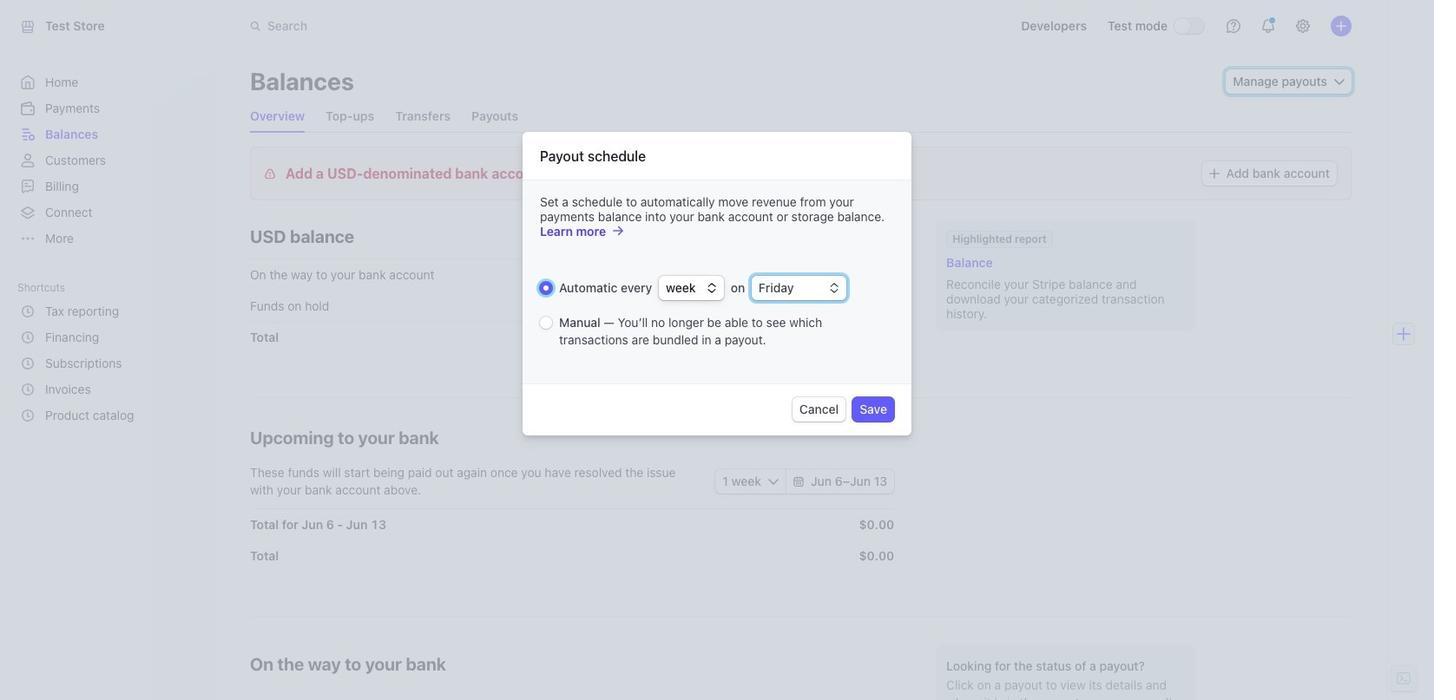 Task type: vqa. For each thing, say whether or not it's contained in the screenshot.
the topmost svg image
yes



Task type: describe. For each thing, give the bounding box(es) containing it.
0 horizontal spatial svg image
[[768, 477, 779, 487]]

2 shortcuts element from the top
[[17, 299, 198, 429]]

svg image
[[1335, 76, 1345, 87]]

2 horizontal spatial svg image
[[1209, 169, 1220, 179]]



Task type: locate. For each thing, give the bounding box(es) containing it.
svg image
[[1209, 169, 1220, 179], [768, 477, 779, 487], [794, 477, 804, 487]]

1 horizontal spatial svg image
[[794, 477, 804, 487]]

shortcuts element
[[17, 276, 198, 429], [17, 299, 198, 429]]

1 shortcuts element from the top
[[17, 276, 198, 429]]

None search field
[[240, 10, 729, 42]]

core navigation links element
[[17, 69, 198, 252]]

tab list
[[250, 101, 518, 132]]



